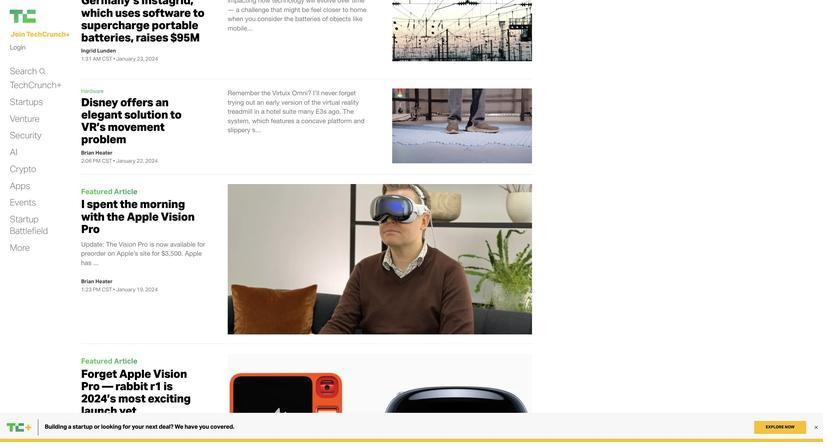Task type: describe. For each thing, give the bounding box(es) containing it.
techcrunch+
[[10, 79, 62, 91]]

0 horizontal spatial for
[[152, 250, 160, 258]]

the inside update: the vision pro is now available for preorder on apple's site for $3,500. apple has ...
[[106, 241, 117, 248]]

0 vertical spatial a
[[261, 108, 265, 115]]

security
[[10, 130, 42, 141]]

raises
[[136, 30, 168, 44]]

is inside update: the vision pro is now available for preorder on apple's site for $3,500. apple has ...
[[150, 241, 154, 248]]

which inside germany's instagrid, which uses software to supercharge portable batteries, raises $95m ingrid lunden 1:31 am cst • january 23, 2024
[[81, 5, 113, 20]]

january inside hardware disney offers an elegant solution to vr's movement problem brian heater 2:06 pm cst • january 22, 2024
[[116, 158, 136, 164]]

battlefield
[[10, 225, 48, 237]]

lunden
[[97, 47, 116, 54]]

launch
[[81, 404, 117, 419]]

early
[[266, 99, 280, 106]]

pm inside hardware disney offers an elegant solution to vr's movement problem brian heater 2:06 pm cst • january 22, 2024
[[93, 158, 101, 164]]

r1
[[150, 379, 161, 394]]

germany's instagrid, which uses software to supercharge portable batteries, raises $95m link
[[81, 0, 205, 44]]

1 horizontal spatial for
[[197, 241, 205, 248]]

instagrid,
[[141, 0, 193, 7]]

supercharge
[[81, 18, 150, 32]]

even
[[193, 432, 207, 440]]

more
[[10, 242, 30, 253]]

movement
[[108, 120, 165, 134]]

article for apple
[[114, 357, 138, 366]]

article for spent
[[114, 187, 138, 196]]

featured article i spent the morning with the apple vision pro
[[81, 187, 195, 236]]

... inside the year is off to a quick start in terms of new product launches and availability, even leaving ...
[[103, 442, 109, 443]]

offers
[[120, 95, 153, 109]]

terms
[[176, 423, 192, 431]]

new
[[81, 432, 93, 440]]

morning
[[140, 197, 185, 212]]

vr's
[[81, 120, 106, 134]]

2024 inside hardware disney offers an elegant solution to vr's movement problem brian heater 2:06 pm cst • january 22, 2024
[[145, 158, 158, 164]]

trying
[[228, 99, 244, 106]]

heater inside hardware disney offers an elegant solution to vr's movement problem brian heater 2:06 pm cst • january 22, 2024
[[95, 150, 113, 156]]

startups
[[10, 96, 43, 107]]

pro inside featured article i spent the morning with the apple vision pro
[[81, 222, 100, 236]]

year
[[94, 423, 106, 431]]

techcrunch+ link
[[10, 79, 62, 91]]

brian heater link for 1:23 pm cst
[[81, 278, 113, 285]]

pro inside update: the vision pro is now available for preorder on apple's site for $3,500. apple has ...
[[138, 241, 148, 248]]

virtual
[[323, 99, 340, 106]]

disney
[[81, 95, 118, 109]]

venture link
[[10, 113, 40, 125]]

techcrunch
[[26, 30, 66, 38]]

features
[[271, 117, 294, 125]]

pro inside featured article forget apple vision pro — rabbit r1 is 2024's most exciting launch yet
[[81, 379, 100, 394]]

search image
[[39, 68, 46, 75]]

vast array of overhead electric wires image
[[393, 0, 532, 61]]

login
[[10, 43, 26, 51]]

• inside hardware disney offers an elegant solution to vr's movement problem brian heater 2:06 pm cst • january 22, 2024
[[113, 158, 115, 164]]

cst inside germany's instagrid, which uses software to supercharge portable batteries, raises $95m ingrid lunden 1:31 am cst • january 23, 2024
[[102, 56, 112, 62]]

solution
[[124, 108, 168, 122]]

update:
[[81, 241, 104, 248]]

vision inside featured article i spent the morning with the apple vision pro
[[161, 210, 195, 224]]

startup battlefield
[[10, 214, 48, 237]]

suite
[[283, 108, 297, 115]]

forget apple vision pro — rabbit r1 is 2024's most exciting launch yet link
[[81, 367, 191, 419]]

1:31
[[81, 56, 92, 62]]

start
[[154, 423, 167, 431]]

availability,
[[160, 432, 191, 440]]

system,
[[228, 117, 250, 125]]

apple inside featured article forget apple vision pro — rabbit r1 is 2024's most exciting launch yet
[[119, 367, 151, 381]]

the inside remember the virtuix omni? i'll never forget trying out an early version of the virtual reality treadmill in a hotel suite many e3s ago. the system, which features a concave platform and slippery s...
[[343, 108, 354, 115]]

version
[[282, 99, 303, 106]]

rabbit r1 and apple vision pro image
[[228, 354, 532, 443]]

join techcrunch +
[[10, 30, 70, 39]]

brian heater link for 2:06 pm cst
[[81, 150, 113, 156]]

treadmill
[[228, 108, 253, 115]]

i spent the morning with the apple vision pro link
[[81, 197, 195, 236]]

ago.
[[329, 108, 341, 115]]

yet
[[119, 404, 137, 419]]

23,
[[137, 56, 144, 62]]

a inside the year is off to a quick start in terms of new product launches and availability, even leaving ...
[[131, 423, 135, 431]]

in inside the year is off to a quick start in terms of new product launches and availability, even leaving ...
[[169, 423, 174, 431]]

most
[[118, 392, 146, 406]]

vision inside featured article forget apple vision pro — rabbit r1 is 2024's most exciting launch yet
[[153, 367, 187, 381]]

batteries,
[[81, 30, 134, 44]]

e3s
[[316, 108, 327, 115]]

security link
[[10, 130, 42, 141]]

brian heater 1:23 pm cst • january 19, 2024
[[81, 278, 158, 293]]

update: the vision pro is now available for preorder on apple's site for $3,500. apple has ...
[[81, 241, 205, 267]]

venture
[[10, 113, 40, 124]]

disney offers an elegant solution to vr's movement problem link
[[81, 95, 182, 147]]

forget
[[81, 367, 117, 381]]

many
[[298, 108, 314, 115]]

preorder
[[81, 250, 106, 258]]

leaving
[[81, 442, 102, 443]]

spent
[[87, 197, 118, 212]]

pm inside "brian heater 1:23 pm cst • january 19, 2024"
[[93, 287, 101, 293]]

join
[[10, 30, 25, 38]]

1 vertical spatial a
[[296, 117, 300, 125]]

is inside the year is off to a quick start in terms of new product launches and availability, even leaving ...
[[108, 423, 113, 431]]

2024 inside germany's instagrid, which uses software to supercharge portable batteries, raises $95m ingrid lunden 1:31 am cst • january 23, 2024
[[146, 56, 158, 62]]

an inside remember the virtuix omni? i'll never forget trying out an early version of the virtual reality treadmill in a hotel suite many e3s ago. the system, which features a concave platform and slippery s...
[[257, 99, 264, 106]]

19,
[[137, 287, 144, 293]]

the right spent
[[120, 197, 138, 212]]

ingrid
[[81, 47, 96, 54]]

ai link
[[10, 146, 17, 158]]

platform
[[328, 117, 352, 125]]

apple inside featured article i spent the morning with the apple vision pro
[[127, 210, 159, 224]]



Task type: vqa. For each thing, say whether or not it's contained in the screenshot.
hotel
yes



Task type: locate. For each thing, give the bounding box(es) containing it.
available
[[170, 241, 196, 248]]

remember the virtuix omni? i'll never forget trying out an early version of the virtual reality treadmill in a hotel suite many e3s ago. the system, which features a concave platform and slippery s...
[[228, 89, 365, 134]]

hardware link
[[81, 88, 104, 94]]

brian heater link
[[81, 150, 113, 156], [81, 278, 113, 285]]

the up new
[[81, 423, 92, 431]]

1 vertical spatial •
[[113, 158, 115, 164]]

1:23
[[81, 287, 92, 293]]

in
[[254, 108, 259, 115], [169, 423, 174, 431]]

to inside germany's instagrid, which uses software to supercharge portable batteries, raises $95m ingrid lunden 1:31 am cst • january 23, 2024
[[193, 5, 205, 20]]

to right off
[[124, 423, 130, 431]]

a left "hotel"
[[261, 108, 265, 115]]

2 horizontal spatial is
[[164, 379, 173, 394]]

1 vertical spatial ...
[[103, 442, 109, 443]]

cst inside "brian heater 1:23 pm cst • january 19, 2024"
[[102, 287, 112, 293]]

1 horizontal spatial in
[[254, 108, 259, 115]]

an right offers
[[155, 95, 169, 109]]

startups link
[[10, 96, 43, 108]]

1 vertical spatial january
[[116, 158, 136, 164]]

cst
[[102, 56, 112, 62], [102, 158, 112, 164], [102, 287, 112, 293]]

2 vertical spatial pro
[[81, 379, 100, 394]]

apple inside update: the vision pro is now available for preorder on apple's site for $3,500. apple has ...
[[185, 250, 202, 258]]

0 horizontal spatial to
[[124, 423, 130, 431]]

1 vertical spatial pm
[[93, 287, 101, 293]]

portable
[[152, 18, 198, 32]]

which up s...
[[252, 117, 269, 125]]

1 horizontal spatial and
[[354, 117, 365, 125]]

• inside "brian heater 1:23 pm cst • january 19, 2024"
[[113, 287, 115, 293]]

1 horizontal spatial to
[[170, 108, 182, 122]]

+
[[66, 30, 70, 39]]

of up many
[[304, 99, 310, 106]]

2 brian heater link from the top
[[81, 278, 113, 285]]

0 vertical spatial article
[[114, 187, 138, 196]]

is right the r1
[[164, 379, 173, 394]]

brian
[[81, 150, 94, 156], [81, 278, 94, 285]]

pro up update:
[[81, 222, 100, 236]]

ai
[[10, 146, 17, 158]]

a down many
[[296, 117, 300, 125]]

is left "now"
[[150, 241, 154, 248]]

2 vertical spatial 2024
[[145, 287, 158, 293]]

2 heater from the top
[[95, 278, 113, 285]]

elegant
[[81, 108, 122, 122]]

vision inside update: the vision pro is now available for preorder on apple's site for $3,500. apple has ...
[[119, 241, 136, 248]]

...
[[93, 259, 99, 267], [103, 442, 109, 443]]

1 vertical spatial for
[[152, 250, 160, 258]]

has
[[81, 259, 92, 267]]

january left 23, at the left of the page
[[116, 56, 136, 62]]

0 vertical spatial for
[[197, 241, 205, 248]]

which
[[81, 5, 113, 20], [252, 117, 269, 125]]

now
[[156, 241, 168, 248]]

featured for i
[[81, 187, 112, 196]]

is left off
[[108, 423, 113, 431]]

the year is off to a quick start in terms of new product launches and availability, even leaving ...
[[81, 423, 207, 443]]

1 horizontal spatial which
[[252, 117, 269, 125]]

january inside "brian heater 1:23 pm cst • january 19, 2024"
[[116, 287, 136, 293]]

login link
[[10, 42, 26, 53]]

1 horizontal spatial an
[[257, 99, 264, 106]]

1 brian heater link from the top
[[81, 150, 113, 156]]

0 horizontal spatial is
[[108, 423, 113, 431]]

1 pm from the top
[[93, 158, 101, 164]]

... down preorder
[[93, 259, 99, 267]]

2 featured from the top
[[81, 357, 112, 366]]

never
[[321, 89, 337, 97]]

cst inside hardware disney offers an elegant solution to vr's movement problem brian heater 2:06 pm cst • january 22, 2024
[[102, 158, 112, 164]]

2024 inside "brian heater 1:23 pm cst • january 19, 2024"
[[145, 287, 158, 293]]

1 vertical spatial is
[[164, 379, 173, 394]]

• down lunden
[[113, 56, 115, 62]]

1 horizontal spatial ...
[[103, 442, 109, 443]]

vision up exciting
[[153, 367, 187, 381]]

virtuix
[[273, 89, 291, 97]]

featured inside featured article forget apple vision pro — rabbit r1 is 2024's most exciting launch yet
[[81, 357, 112, 366]]

is
[[150, 241, 154, 248], [164, 379, 173, 394], [108, 423, 113, 431]]

i
[[81, 197, 85, 212]]

vision up available
[[161, 210, 195, 224]]

events
[[10, 197, 36, 208]]

quick
[[137, 423, 152, 431]]

product
[[95, 432, 118, 440]]

article up 'rabbit'
[[114, 357, 138, 366]]

january left 19,
[[116, 287, 136, 293]]

on
[[108, 250, 115, 258]]

pro left —
[[81, 379, 100, 394]]

2024 right 23, at the left of the page
[[146, 56, 158, 62]]

apple's
[[117, 250, 138, 258]]

2 vertical spatial vision
[[153, 367, 187, 381]]

0 vertical spatial heater
[[95, 150, 113, 156]]

of inside the year is off to a quick start in terms of new product launches and availability, even leaving ...
[[194, 423, 200, 431]]

... inside update: the vision pro is now available for preorder on apple's site for $3,500. apple has ...
[[93, 259, 99, 267]]

0 horizontal spatial a
[[131, 423, 135, 431]]

a
[[261, 108, 265, 115], [296, 117, 300, 125], [131, 423, 135, 431]]

crypto link
[[10, 163, 36, 175]]

0 horizontal spatial ...
[[93, 259, 99, 267]]

featured for forget
[[81, 357, 112, 366]]

which inside remember the virtuix omni? i'll never forget trying out an early version of the virtual reality treadmill in a hotel suite many e3s ago. the system, which features a concave platform and slippery s...
[[252, 117, 269, 125]]

heater down 'problem'
[[95, 150, 113, 156]]

in up availability, at bottom
[[169, 423, 174, 431]]

the down reality
[[343, 108, 354, 115]]

1 horizontal spatial is
[[150, 241, 154, 248]]

cst right 1:23
[[102, 287, 112, 293]]

article inside featured article forget apple vision pro — rabbit r1 is 2024's most exciting launch yet
[[114, 357, 138, 366]]

2 vertical spatial to
[[124, 423, 130, 431]]

january inside germany's instagrid, which uses software to supercharge portable batteries, raises $95m ingrid lunden 1:31 am cst • january 23, 2024
[[116, 56, 136, 62]]

0 vertical spatial ...
[[93, 259, 99, 267]]

which up batteries,
[[81, 5, 113, 20]]

0 vertical spatial and
[[354, 117, 365, 125]]

2 vertical spatial cst
[[102, 287, 112, 293]]

startup battlefield link
[[10, 214, 48, 237]]

uses
[[115, 5, 140, 20]]

pm right 1:23
[[93, 287, 101, 293]]

0 vertical spatial january
[[116, 56, 136, 62]]

0 horizontal spatial the
[[81, 423, 92, 431]]

brian heater link up 1:23
[[81, 278, 113, 285]]

0 vertical spatial to
[[193, 5, 205, 20]]

software
[[143, 5, 191, 20]]

off
[[114, 423, 122, 431]]

january left 22,
[[116, 158, 136, 164]]

• left 19,
[[113, 287, 115, 293]]

0 vertical spatial 2024
[[146, 56, 158, 62]]

brian inside hardware disney offers an elegant solution to vr's movement problem brian heater 2:06 pm cst • january 22, 2024
[[81, 150, 94, 156]]

in inside remember the virtuix omni? i'll never forget trying out an early version of the virtual reality treadmill in a hotel suite many e3s ago. the system, which features a concave platform and slippery s...
[[254, 108, 259, 115]]

22,
[[137, 158, 144, 164]]

2 vertical spatial is
[[108, 423, 113, 431]]

0 vertical spatial vision
[[161, 210, 195, 224]]

$95m
[[171, 30, 200, 44]]

man seated, sporting apple vision pro image
[[228, 184, 532, 335]]

2024's
[[81, 392, 116, 406]]

1 brian from the top
[[81, 150, 94, 156]]

1 horizontal spatial of
[[304, 99, 310, 106]]

1 vertical spatial and
[[147, 432, 158, 440]]

1 featured from the top
[[81, 187, 112, 196]]

techcrunch image
[[10, 10, 36, 23]]

heater
[[95, 150, 113, 156], [95, 278, 113, 285]]

1 vertical spatial to
[[170, 108, 182, 122]]

site
[[140, 250, 150, 258]]

1 vertical spatial cst
[[102, 158, 112, 164]]

2 horizontal spatial a
[[296, 117, 300, 125]]

0 vertical spatial cst
[[102, 56, 112, 62]]

crypto
[[10, 163, 36, 175]]

2 article from the top
[[114, 357, 138, 366]]

article
[[114, 187, 138, 196], [114, 357, 138, 366]]

pro up site
[[138, 241, 148, 248]]

1 vertical spatial which
[[252, 117, 269, 125]]

1 vertical spatial vision
[[119, 241, 136, 248]]

0 vertical spatial which
[[81, 5, 113, 20]]

hotel
[[267, 108, 281, 115]]

0 vertical spatial brian heater link
[[81, 150, 113, 156]]

0 vertical spatial featured
[[81, 187, 112, 196]]

0 horizontal spatial and
[[147, 432, 158, 440]]

of up even
[[194, 423, 200, 431]]

—
[[102, 379, 113, 394]]

and inside remember the virtuix omni? i'll never forget trying out an early version of the virtual reality treadmill in a hotel suite many e3s ago. the system, which features a concave platform and slippery s...
[[354, 117, 365, 125]]

to inside hardware disney offers an elegant solution to vr's movement problem brian heater 2:06 pm cst • january 22, 2024
[[170, 108, 182, 122]]

2024 right 19,
[[145, 287, 158, 293]]

of inside remember the virtuix omni? i'll never forget trying out an early version of the virtual reality treadmill in a hotel suite many e3s ago. the system, which features a concave platform and slippery s...
[[304, 99, 310, 106]]

2024
[[146, 56, 158, 62], [145, 158, 158, 164], [145, 287, 158, 293]]

and inside the year is off to a quick start in terms of new product launches and availability, even leaving ...
[[147, 432, 158, 440]]

0 horizontal spatial in
[[169, 423, 174, 431]]

2 vertical spatial •
[[113, 287, 115, 293]]

the up on
[[106, 241, 117, 248]]

0 vertical spatial •
[[113, 56, 115, 62]]

2 horizontal spatial to
[[193, 5, 205, 20]]

1 vertical spatial article
[[114, 357, 138, 366]]

reality
[[342, 99, 359, 106]]

2 pm from the top
[[93, 287, 101, 293]]

2 vertical spatial january
[[116, 287, 136, 293]]

0 horizontal spatial which
[[81, 5, 113, 20]]

0 vertical spatial pm
[[93, 158, 101, 164]]

... down 'product'
[[103, 442, 109, 443]]

brian up 2:06
[[81, 150, 94, 156]]

article up spent
[[114, 187, 138, 196]]

1 vertical spatial of
[[194, 423, 200, 431]]

2 brian from the top
[[81, 278, 94, 285]]

the
[[262, 89, 271, 97], [312, 99, 321, 106], [120, 197, 138, 212], [107, 210, 125, 224]]

featured up spent
[[81, 187, 112, 196]]

brian inside "brian heater 1:23 pm cst • january 19, 2024"
[[81, 278, 94, 285]]

apple
[[127, 210, 159, 224], [185, 250, 202, 258], [119, 367, 151, 381]]

brian up 1:23
[[81, 278, 94, 285]]

2 vertical spatial apple
[[119, 367, 151, 381]]

0 vertical spatial the
[[343, 108, 354, 115]]

1 vertical spatial apple
[[185, 250, 202, 258]]

search
[[10, 65, 37, 76]]

to right solution at top
[[170, 108, 182, 122]]

brian heater link up 2:06
[[81, 150, 113, 156]]

1 article from the top
[[114, 187, 138, 196]]

techcrunch link
[[10, 10, 75, 23]]

launches
[[119, 432, 145, 440]]

• down 'problem'
[[113, 158, 115, 164]]

hardware disney offers an elegant solution to vr's movement problem brian heater 2:06 pm cst • january 22, 2024
[[81, 88, 182, 164]]

in down out
[[254, 108, 259, 115]]

rabbit
[[115, 379, 148, 394]]

heater down on
[[95, 278, 113, 285]]

vision up apple's
[[119, 241, 136, 248]]

2024 right 22,
[[145, 158, 158, 164]]

apps link
[[10, 180, 30, 192]]

germany's instagrid, which uses software to supercharge portable batteries, raises $95m ingrid lunden 1:31 am cst • january 23, 2024
[[81, 0, 205, 62]]

the inside the year is off to a quick start in terms of new product launches and availability, even leaving ...
[[81, 423, 92, 431]]

0 vertical spatial apple
[[127, 210, 159, 224]]

1 vertical spatial in
[[169, 423, 174, 431]]

out
[[246, 99, 255, 106]]

1 horizontal spatial a
[[261, 108, 265, 115]]

to inside the year is off to a quick start in terms of new product launches and availability, even leaving ...
[[124, 423, 130, 431]]

0 horizontal spatial of
[[194, 423, 200, 431]]

omni?
[[292, 89, 311, 97]]

pm right 2:06
[[93, 158, 101, 164]]

1 vertical spatial featured
[[81, 357, 112, 366]]

ingrid lunden link
[[81, 47, 116, 54]]

1 vertical spatial brian
[[81, 278, 94, 285]]

vision
[[161, 210, 195, 224], [119, 241, 136, 248], [153, 367, 187, 381]]

0 vertical spatial brian
[[81, 150, 94, 156]]

1 horizontal spatial the
[[106, 241, 117, 248]]

problem
[[81, 132, 126, 147]]

1 vertical spatial pro
[[138, 241, 148, 248]]

concave
[[302, 117, 326, 125]]

and
[[354, 117, 365, 125], [147, 432, 158, 440]]

is inside featured article forget apple vision pro — rabbit r1 is 2024's most exciting launch yet
[[164, 379, 173, 394]]

2 horizontal spatial the
[[343, 108, 354, 115]]

featured up forget
[[81, 357, 112, 366]]

and right platform
[[354, 117, 365, 125]]

1 vertical spatial the
[[106, 241, 117, 248]]

an right out
[[257, 99, 264, 106]]

the down the i'll
[[312, 99, 321, 106]]

1 vertical spatial heater
[[95, 278, 113, 285]]

0 horizontal spatial an
[[155, 95, 169, 109]]

events link
[[10, 197, 36, 209]]

an inside hardware disney offers an elegant solution to vr's movement problem brian heater 2:06 pm cst • january 22, 2024
[[155, 95, 169, 109]]

for
[[197, 241, 205, 248], [152, 250, 160, 258]]

the right the with
[[107, 210, 125, 224]]

featured inside featured article i spent the morning with the apple vision pro
[[81, 187, 112, 196]]

startup
[[10, 214, 39, 225]]

cst down lunden
[[102, 56, 112, 62]]

slippery
[[228, 126, 251, 134]]

• inside germany's instagrid, which uses software to supercharge portable batteries, raises $95m ingrid lunden 1:31 am cst • january 23, 2024
[[113, 56, 115, 62]]

i'll
[[313, 89, 320, 97]]

a up launches
[[131, 423, 135, 431]]

pm
[[93, 158, 101, 164], [93, 287, 101, 293]]

germany's
[[81, 0, 139, 7]]

hardware
[[81, 88, 104, 94]]

•
[[113, 56, 115, 62], [113, 158, 115, 164], [113, 287, 115, 293]]

0 vertical spatial pro
[[81, 222, 100, 236]]

0 vertical spatial is
[[150, 241, 154, 248]]

cst right 2:06
[[102, 158, 112, 164]]

the up early
[[262, 89, 271, 97]]

exciting
[[148, 392, 191, 406]]

1 heater from the top
[[95, 150, 113, 156]]

for right site
[[152, 250, 160, 258]]

0 vertical spatial of
[[304, 99, 310, 106]]

and down start
[[147, 432, 158, 440]]

2 vertical spatial a
[[131, 423, 135, 431]]

1 vertical spatial brian heater link
[[81, 278, 113, 285]]

article inside featured article i spent the morning with the apple vision pro
[[114, 187, 138, 196]]

to up $95m
[[193, 5, 205, 20]]

0 vertical spatial in
[[254, 108, 259, 115]]

1 vertical spatial 2024
[[145, 158, 158, 164]]

heater inside "brian heater 1:23 pm cst • january 19, 2024"
[[95, 278, 113, 285]]

2 vertical spatial the
[[81, 423, 92, 431]]

for right available
[[197, 241, 205, 248]]



